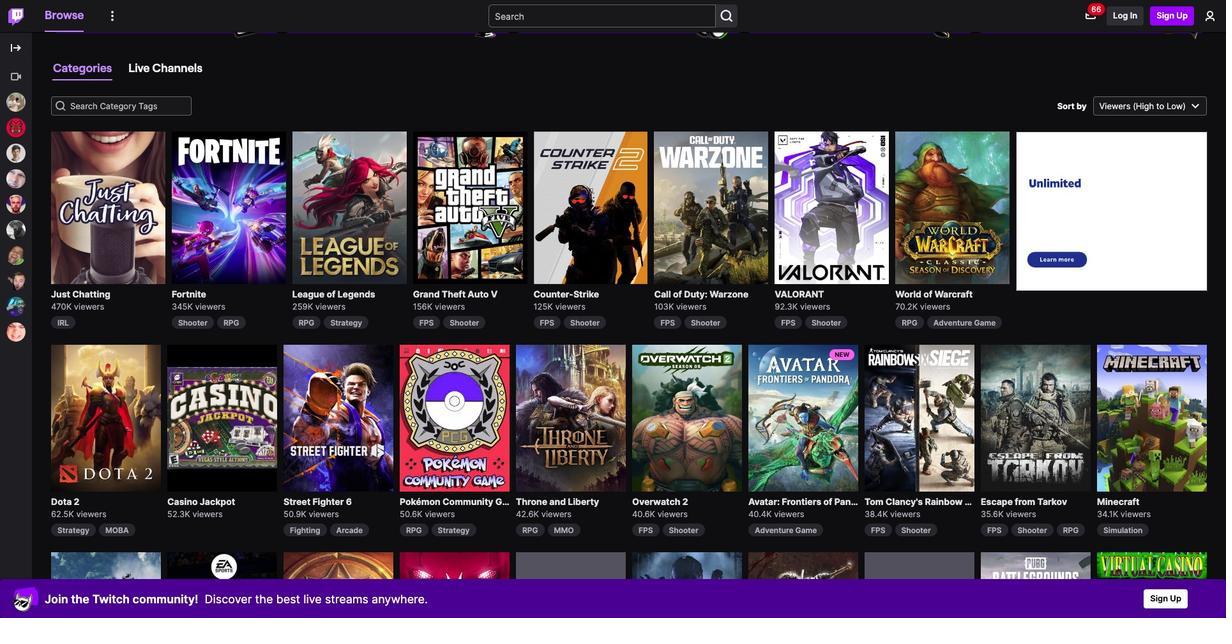 Task type: describe. For each thing, give the bounding box(es) containing it.
mongraal image
[[6, 323, 26, 342]]

log
[[1114, 10, 1129, 21]]

50.9k
[[284, 509, 307, 519]]

just chatting 470k viewers
[[51, 289, 110, 312]]

shooter button for escape from tarkov
[[1012, 524, 1054, 537]]

symfuhny image
[[6, 169, 26, 189]]

nadeshot image
[[6, 195, 26, 214]]

viewers (high to low)
[[1100, 101, 1187, 111]]

slots cover image image
[[865, 553, 975, 619]]

Search Input search field
[[489, 4, 716, 27]]

fps button for grand
[[413, 316, 440, 329]]

viewers inside valorant 92.3k viewers
[[801, 301, 831, 312]]

mmo
[[554, 526, 574, 536]]

call
[[655, 289, 671, 300]]

warcraft
[[935, 289, 973, 300]]

dota 2 62.5k viewers
[[51, 496, 107, 519]]

rpg button for throne and liberty
[[516, 524, 545, 537]]

fps for overwatch
[[639, 526, 653, 536]]

70.2k viewers link
[[896, 301, 951, 312]]

tom clancy's rainbow six siege 38.4k viewers
[[865, 496, 1006, 519]]

minecraft 34.1k viewers
[[1098, 496, 1152, 519]]

shooter button for valorant
[[806, 316, 848, 329]]

mmo button
[[548, 524, 581, 537]]

best
[[276, 593, 300, 606]]

siege
[[981, 496, 1006, 507]]

live channels link
[[122, 58, 210, 78]]

throne and liberty 42.6k viewers
[[516, 496, 599, 519]]

fps for tom
[[872, 526, 886, 536]]

pokémon community game cover image image
[[400, 345, 510, 492]]

league of legends 259k viewers
[[293, 289, 376, 312]]

strike
[[574, 289, 600, 300]]

overwatch 2 40.6k viewers
[[633, 496, 689, 519]]

fps button for counter-
[[534, 316, 561, 329]]

shooter button down the 345k viewers link
[[172, 316, 214, 329]]

escape from tarkov cover image image
[[981, 345, 1091, 492]]

new link
[[749, 345, 859, 492]]

rpg button for pokémon community game
[[400, 524, 429, 537]]

shooter for escape from tarkov
[[1018, 526, 1048, 536]]

channels
[[152, 60, 203, 74]]

34.1k viewers link
[[1098, 509, 1152, 519]]

strategy button for league
[[324, 316, 369, 329]]

0 horizontal spatial strategy
[[58, 526, 89, 536]]

to
[[1157, 101, 1165, 111]]

world of warcraft 70.2k viewers
[[896, 289, 973, 312]]

viewers inside the throne and liberty 42.6k viewers
[[542, 509, 572, 519]]

street fighter 6 link
[[284, 495, 394, 508]]

anywhere.
[[372, 593, 428, 606]]

pokémon community game 50.6k viewers
[[400, 496, 521, 519]]

259k viewers link
[[293, 301, 346, 312]]

irl button
[[51, 316, 75, 329]]

categories
[[53, 60, 112, 74]]

dota 2 cover image image
[[51, 345, 161, 492]]

shooter for counter-strike
[[571, 318, 600, 328]]

up for sign up button to the top
[[1177, 10, 1189, 21]]

strategy button for pokémon
[[432, 524, 476, 537]]

viewers inside "dota 2 62.5k viewers"
[[76, 509, 107, 519]]

rpg for world of warcraft
[[902, 318, 918, 328]]

creative icon image
[[1157, 0, 1199, 40]]

pubg: battlegrounds cover image image
[[981, 553, 1091, 619]]

world of warcraft cover image image
[[896, 132, 1010, 284]]

shooter for call of duty: warzone
[[691, 318, 721, 328]]

chatting
[[72, 289, 110, 300]]

2 the from the left
[[255, 593, 273, 606]]

theft
[[442, 289, 466, 300]]

xaryu image
[[6, 144, 26, 163]]

live channels
[[129, 60, 203, 74]]

minecraft cover image image
[[1098, 345, 1208, 492]]

poker online - texas holdem cover image image
[[516, 553, 626, 619]]

throne and liberty link
[[516, 495, 626, 508]]

35.6k
[[981, 509, 1004, 519]]

avatar: frontiers of pandora link
[[749, 495, 871, 508]]

viewers inside just chatting 470k viewers
[[74, 301, 104, 312]]

viewers inside street fighter 6 50.9k viewers
[[309, 509, 339, 519]]

auto
[[468, 289, 489, 300]]

games icon image
[[229, 0, 273, 41]]

by
[[1077, 101, 1087, 111]]

156k
[[413, 301, 433, 312]]

just chatting cover image image
[[51, 132, 165, 284]]

1 the from the left
[[71, 593, 89, 606]]

in
[[1131, 10, 1138, 21]]

simulation
[[1104, 526, 1143, 536]]

259k
[[293, 301, 313, 312]]

strategy for league
[[331, 318, 362, 328]]

league of legends cover image image
[[293, 132, 407, 284]]

music icon image
[[691, 0, 736, 41]]

recommended channels group
[[0, 64, 32, 345]]

street fighter 6 cover image image
[[284, 345, 394, 492]]

avatar:
[[749, 496, 780, 507]]

league
[[293, 289, 325, 300]]

fighter
[[313, 496, 344, 507]]

shooter for grand theft auto v
[[450, 318, 479, 328]]

of for world
[[924, 289, 933, 300]]

throne
[[516, 496, 548, 507]]

minecraft
[[1098, 496, 1140, 507]]

and
[[550, 496, 566, 507]]

overwatch 2 link
[[633, 495, 743, 508]]

viewers inside "world of warcraft 70.2k viewers"
[[921, 301, 951, 312]]

dead by daylight cover image image
[[633, 553, 743, 619]]

0 horizontal spatial adventure game
[[755, 526, 818, 536]]

escape from tarkov 35.6k viewers
[[981, 496, 1068, 519]]

52.3k
[[167, 509, 190, 519]]

valorant 92.3k viewers
[[775, 289, 831, 312]]

shooter button for overwatch 2
[[663, 524, 705, 537]]

156k viewers link
[[413, 301, 465, 312]]

v
[[491, 289, 498, 300]]

rpg down tarkov
[[1064, 526, 1079, 536]]

call of duty: warzone 103k viewers
[[655, 289, 749, 312]]

log in button
[[1107, 6, 1145, 26]]

viewers inside avatar: frontiers of pandora 40.4k viewers
[[775, 509, 805, 519]]

of inside avatar: frontiers of pandora 40.4k viewers
[[824, 496, 833, 507]]

40.4k
[[749, 509, 772, 519]]

35.6k viewers link
[[981, 509, 1037, 519]]

40.4k viewers link
[[749, 509, 805, 519]]

league of legends link
[[293, 287, 407, 301]]

overwatch 2 cover image image
[[633, 345, 743, 492]]

125k
[[534, 301, 553, 312]]

casino jackpot cover image image
[[167, 345, 277, 492]]

irl icon image
[[466, 0, 505, 38]]

warzone
[[710, 289, 749, 300]]

viewers inside league of legends 259k viewers
[[316, 301, 346, 312]]

tom clancy's rainbow six siege cover image image
[[865, 345, 975, 492]]

strategy for pokémon
[[438, 526, 470, 536]]

casino jackpot 52.3k viewers
[[167, 496, 235, 519]]

fps for escape
[[988, 526, 1002, 536]]

dota
[[51, 496, 72, 507]]

valorant link
[[775, 287, 890, 301]]

elajjaz image
[[6, 272, 26, 291]]

345k
[[172, 301, 193, 312]]

70.2k
[[896, 301, 918, 312]]

sort
[[1058, 101, 1075, 111]]

125k viewers link
[[534, 301, 586, 312]]

escape from tarkov link
[[981, 495, 1091, 508]]

sypherpk image
[[6, 118, 26, 137]]

escape
[[981, 496, 1013, 507]]

fighting
[[290, 526, 320, 536]]

92.3k
[[775, 301, 798, 312]]

clancy's
[[886, 496, 923, 507]]

world
[[896, 289, 922, 300]]

community!
[[133, 593, 198, 606]]

38.4k viewers link
[[865, 509, 921, 519]]

50.9k viewers link
[[284, 509, 339, 519]]



Task type: locate. For each thing, give the bounding box(es) containing it.
moba
[[105, 526, 129, 536]]

1 horizontal spatial adventure game button
[[928, 316, 1003, 329]]

casino
[[167, 496, 198, 507]]

strategy down 62.5k viewers link
[[58, 526, 89, 536]]

fortnite
[[172, 289, 206, 300]]

rpg
[[224, 318, 239, 328], [299, 318, 315, 328], [902, 318, 918, 328], [406, 526, 422, 536], [523, 526, 538, 536], [1064, 526, 1079, 536]]

sign up for sign up button to the top
[[1157, 10, 1189, 21]]

of inside league of legends 259k viewers
[[327, 289, 336, 300]]

from
[[1016, 496, 1036, 507]]

fps down 125k
[[540, 318, 555, 328]]

the left best
[[255, 593, 273, 606]]

fps for grand
[[420, 318, 434, 328]]

1 horizontal spatial game
[[796, 526, 818, 536]]

strategy button down league of legends 259k viewers
[[324, 316, 369, 329]]

viewers down valorant
[[801, 301, 831, 312]]

liberty
[[568, 496, 599, 507]]

0 horizontal spatial adventure game button
[[749, 524, 824, 537]]

categories link
[[52, 58, 119, 78]]

fps for call
[[661, 318, 675, 328]]

viewers down league of legends link
[[316, 301, 346, 312]]

2 2 from the left
[[683, 496, 689, 507]]

adventure game
[[934, 318, 996, 328], [755, 526, 818, 536]]

1 horizontal spatial strategy
[[331, 318, 362, 328]]

shooter down 92.3k viewers link
[[812, 318, 842, 328]]

0 horizontal spatial adventure
[[755, 526, 794, 536]]

shooter for tom clancy's rainbow six siege
[[902, 526, 931, 536]]

fps button for valorant
[[775, 316, 802, 329]]

0 horizontal spatial the
[[71, 593, 89, 606]]

counter-strike link
[[534, 287, 648, 301]]

counter-strike 125k viewers
[[534, 289, 600, 312]]

34.1k
[[1098, 509, 1119, 519]]

0 horizontal spatial 2
[[74, 496, 79, 507]]

game up 42.6k
[[496, 496, 521, 507]]

rpg button down 42.6k
[[516, 524, 545, 537]]

grand theft auto v cover image image
[[413, 132, 528, 284]]

fps down 103k
[[661, 318, 675, 328]]

hearthstone cover image image
[[284, 553, 394, 619]]

rainbow
[[926, 496, 963, 507]]

2 horizontal spatial game
[[975, 318, 996, 328]]

0 vertical spatial adventure
[[934, 318, 973, 328]]

fps down 92.3k
[[782, 318, 796, 328]]

1 vertical spatial adventure
[[755, 526, 794, 536]]

adventure game button down warcraft
[[928, 316, 1003, 329]]

fps down 156k
[[420, 318, 434, 328]]

62.5k
[[51, 509, 74, 519]]

adventure for leftmost adventure game button
[[755, 526, 794, 536]]

viewers down 'and'
[[542, 509, 572, 519]]

shooter button down 'escape from tarkov 35.6k viewers'
[[1012, 524, 1054, 537]]

browse link
[[45, 0, 84, 31]]

shooter down 38.4k viewers link
[[902, 526, 931, 536]]

fps button down 103k
[[655, 316, 682, 329]]

game inside pokémon community game 50.6k viewers
[[496, 496, 521, 507]]

470k
[[51, 301, 72, 312]]

street fighter 6 50.9k viewers
[[284, 496, 352, 519]]

sign for sign up button to the bottom
[[1151, 594, 1169, 604]]

path of exile cover image image
[[749, 553, 859, 619]]

shooter button down strike
[[564, 316, 607, 329]]

1 vertical spatial sign
[[1151, 594, 1169, 604]]

the
[[71, 593, 89, 606], [255, 593, 273, 606]]

just chatting link
[[51, 287, 165, 301]]

viewers down minecraft "link"
[[1121, 509, 1152, 519]]

game down avatar: frontiers of pandora 40.4k viewers
[[796, 526, 818, 536]]

103k viewers link
[[655, 301, 707, 312]]

viewers down fortnite link
[[195, 301, 226, 312]]

strategy
[[331, 318, 362, 328], [58, 526, 89, 536], [438, 526, 470, 536]]

shooter
[[178, 318, 208, 328], [450, 318, 479, 328], [571, 318, 600, 328], [691, 318, 721, 328], [812, 318, 842, 328], [669, 526, 699, 536], [902, 526, 931, 536], [1018, 526, 1048, 536]]

62.5k viewers link
[[51, 509, 107, 519]]

adventure for right adventure game button
[[934, 318, 973, 328]]

tom
[[865, 496, 884, 507]]

1 vertical spatial sign up
[[1151, 594, 1182, 604]]

shooter button for grand theft auto v
[[444, 316, 486, 329]]

2 inside overwatch 2 40.6k viewers
[[683, 496, 689, 507]]

2 up 40.6k viewers link
[[683, 496, 689, 507]]

1 2 from the left
[[74, 496, 79, 507]]

join the twitch community! discover the best live streams anywhere.
[[45, 593, 428, 606]]

1 vertical spatial adventure game
[[755, 526, 818, 536]]

shooter button for counter-strike
[[564, 316, 607, 329]]

pandora
[[835, 496, 871, 507]]

sort by
[[1058, 101, 1087, 111]]

valorant cover image image
[[775, 132, 890, 284]]

1 vertical spatial up
[[1171, 594, 1182, 604]]

live
[[129, 60, 150, 74]]

viewers down theft
[[435, 301, 465, 312]]

fps down 38.4k
[[872, 526, 886, 536]]

adventure
[[934, 318, 973, 328], [755, 526, 794, 536]]

of inside "world of warcraft 70.2k viewers"
[[924, 289, 933, 300]]

rpg down 259k in the left of the page
[[299, 318, 315, 328]]

fps button for overwatch
[[633, 524, 660, 537]]

fps down 40.6k
[[639, 526, 653, 536]]

2 for overwatch 2
[[683, 496, 689, 507]]

shooter button down the grand theft auto v 156k viewers
[[444, 316, 486, 329]]

shooter for valorant
[[812, 318, 842, 328]]

40.6k viewers link
[[633, 509, 688, 519]]

0 horizontal spatial game
[[496, 496, 521, 507]]

rpg button for league of legends
[[293, 316, 321, 329]]

viewers inside counter-strike 125k viewers
[[556, 301, 586, 312]]

join
[[45, 593, 68, 606]]

adventure down world of warcraft 'link'
[[934, 318, 973, 328]]

viewers down world of warcraft 'link'
[[921, 301, 951, 312]]

rpg down fortnite link
[[224, 318, 239, 328]]

shooter button down call of duty: warzone 103k viewers
[[685, 316, 727, 329]]

grand theft auto v 156k viewers
[[413, 289, 498, 312]]

viewers inside "casino jackpot 52.3k viewers"
[[193, 509, 223, 519]]

40.6k
[[633, 509, 656, 519]]

rpg down 50.6k at the bottom of the page
[[406, 526, 422, 536]]

viewers inside minecraft 34.1k viewers
[[1121, 509, 1152, 519]]

ea sports fc 24 cover image image
[[167, 553, 277, 619]]

sign up for sign up button to the bottom
[[1151, 594, 1182, 604]]

shooter for overwatch 2
[[669, 526, 699, 536]]

rpg button down 259k in the left of the page
[[293, 316, 321, 329]]

of inside call of duty: warzone 103k viewers
[[673, 289, 682, 300]]

viewers down duty: in the right of the page
[[677, 301, 707, 312]]

1 vertical spatial sign up button
[[1145, 590, 1189, 609]]

esports icon image
[[928, 0, 967, 39]]

viewers inside the grand theft auto v 156k viewers
[[435, 301, 465, 312]]

Search Category Tags search field
[[51, 97, 192, 116]]

viewers inside pokémon community game 50.6k viewers
[[425, 509, 455, 519]]

0 vertical spatial game
[[975, 318, 996, 328]]

0 vertical spatial up
[[1177, 10, 1189, 21]]

fps button down 125k
[[534, 316, 561, 329]]

fps button for tom
[[865, 524, 892, 537]]

2
[[74, 496, 79, 507], [683, 496, 689, 507]]

of up "103k viewers" link
[[673, 289, 682, 300]]

(high
[[1134, 101, 1155, 111]]

sign for sign up button to the top
[[1157, 10, 1175, 21]]

shooter button down 40.6k viewers link
[[663, 524, 705, 537]]

shooter down strike
[[571, 318, 600, 328]]

nmplol image
[[6, 246, 26, 265]]

1 vertical spatial adventure game button
[[749, 524, 824, 537]]

adventure game down 40.4k viewers link
[[755, 526, 818, 536]]

0 vertical spatial sign up
[[1157, 10, 1189, 21]]

2 horizontal spatial strategy button
[[432, 524, 476, 537]]

345k viewers link
[[172, 301, 226, 312]]

game for leftmost adventure game button
[[796, 526, 818, 536]]

shooter down 'escape from tarkov 35.6k viewers'
[[1018, 526, 1048, 536]]

streams
[[325, 593, 369, 606]]

viewers down fighter
[[309, 509, 339, 519]]

street
[[284, 496, 311, 507]]

viewers inside tom clancy's rainbow six siege 38.4k viewers
[[891, 509, 921, 519]]

rpg down 70.2k at right
[[902, 318, 918, 328]]

fps button down 92.3k
[[775, 316, 802, 329]]

50.6k viewers link
[[400, 509, 455, 519]]

call of duty: warzone cover image image
[[655, 132, 769, 284]]

throne and liberty cover image image
[[516, 345, 626, 492]]

0 vertical spatial sign up button
[[1151, 6, 1195, 26]]

shooter down the grand theft auto v 156k viewers
[[450, 318, 479, 328]]

fps button down 38.4k
[[865, 524, 892, 537]]

1 horizontal spatial adventure game
[[934, 318, 996, 328]]

tab list containing categories
[[51, 55, 1208, 81]]

world of tanks cover image image
[[51, 553, 161, 619]]

shooter button for tom clancy's rainbow six siege
[[896, 524, 938, 537]]

shooter down call of duty: warzone 103k viewers
[[691, 318, 721, 328]]

viewers down chatting
[[74, 301, 104, 312]]

game down world of warcraft 'link'
[[975, 318, 996, 328]]

1 horizontal spatial 2
[[683, 496, 689, 507]]

avatar: frontiers of pandora cover image image
[[749, 345, 859, 492]]

twitch
[[92, 593, 130, 606]]

six
[[965, 496, 979, 507]]

the right join
[[71, 593, 89, 606]]

shooter button for call of duty: warzone
[[685, 316, 727, 329]]

viewers down dota 2 link
[[76, 509, 107, 519]]

arcade
[[336, 526, 363, 536]]

0 horizontal spatial strategy button
[[51, 524, 96, 537]]

grand
[[413, 289, 440, 300]]

2 for dota 2
[[74, 496, 79, 507]]

rpg for pokémon community game
[[406, 526, 422, 536]]

new
[[835, 352, 850, 359]]

viewers inside call of duty: warzone 103k viewers
[[677, 301, 707, 312]]

adventure game button down 40.4k viewers link
[[749, 524, 824, 537]]

adventure down 40.4k viewers link
[[755, 526, 794, 536]]

rpg button down 50.6k at the bottom of the page
[[400, 524, 429, 537]]

ninja image
[[6, 93, 26, 112]]

shooter down the 345k viewers link
[[178, 318, 208, 328]]

0 vertical spatial adventure game button
[[928, 316, 1003, 329]]

fps for counter-
[[540, 318, 555, 328]]

shooter down 40.6k viewers link
[[669, 526, 699, 536]]

viewers down strike
[[556, 301, 586, 312]]

shooter button down 92.3k viewers link
[[806, 316, 848, 329]]

pokémon
[[400, 496, 441, 507]]

rpg button down 70.2k at right
[[896, 316, 925, 329]]

fps button down 40.6k
[[633, 524, 660, 537]]

viewers
[[1100, 101, 1131, 111]]

rpg button for world of warcraft
[[896, 316, 925, 329]]

38.4k
[[865, 509, 888, 519]]

of
[[327, 289, 336, 300], [673, 289, 682, 300], [924, 289, 933, 300], [824, 496, 833, 507]]

2 horizontal spatial strategy
[[438, 526, 470, 536]]

viewers down clancy's
[[891, 509, 921, 519]]

call of duty: warzone link
[[655, 287, 769, 301]]

0 vertical spatial adventure game
[[934, 318, 996, 328]]

viewers down the jackpot on the bottom left of page
[[193, 509, 223, 519]]

up for sign up button to the bottom
[[1171, 594, 1182, 604]]

tab list
[[51, 55, 1208, 81]]

viewers down pokémon at the left bottom of the page
[[425, 509, 455, 519]]

fps button for escape
[[981, 524, 1009, 537]]

tom clancy's rainbow six siege link
[[865, 495, 1006, 508]]

grand theft auto v link
[[413, 287, 528, 301]]

0 vertical spatial sign
[[1157, 10, 1175, 21]]

pokémon community game link
[[400, 495, 521, 508]]

viewers down 'from'
[[1007, 509, 1037, 519]]

of left pandora
[[824, 496, 833, 507]]

fps down 35.6k
[[988, 526, 1002, 536]]

of for league
[[327, 289, 336, 300]]

of up the 70.2k viewers link
[[924, 289, 933, 300]]

casino jackpot link
[[167, 495, 277, 508]]

coolcat image
[[13, 587, 38, 612]]

adventure game down warcraft
[[934, 318, 996, 328]]

fps button down 35.6k
[[981, 524, 1009, 537]]

sign
[[1157, 10, 1175, 21], [1151, 594, 1169, 604]]

community
[[443, 496, 494, 507]]

game for right adventure game button
[[975, 318, 996, 328]]

rpg for league of legends
[[299, 318, 315, 328]]

470k viewers link
[[51, 301, 104, 312]]

live
[[304, 593, 322, 606]]

1 horizontal spatial the
[[255, 593, 273, 606]]

viewers inside overwatch 2 40.6k viewers
[[658, 509, 688, 519]]

simulation button
[[1098, 524, 1150, 537]]

rpg for throne and liberty
[[523, 526, 538, 536]]

valorant
[[775, 289, 825, 300]]

viewers (high to low) button
[[1094, 97, 1208, 116]]

shooter button down 38.4k viewers link
[[896, 524, 938, 537]]

1 horizontal spatial adventure
[[934, 318, 973, 328]]

fps button for call
[[655, 316, 682, 329]]

1 horizontal spatial strategy button
[[324, 316, 369, 329]]

just
[[51, 289, 70, 300]]

world of warcraft link
[[896, 287, 1010, 301]]

counter-strike cover image image
[[534, 132, 648, 284]]

fortnite 345k viewers
[[172, 289, 226, 312]]

graycen image
[[6, 220, 26, 240]]

2 vertical spatial game
[[796, 526, 818, 536]]

counter-
[[534, 289, 574, 300]]

None field
[[51, 97, 192, 116]]

rpg button down fortnite link
[[217, 316, 246, 329]]

strategy down league of legends 259k viewers
[[331, 318, 362, 328]]

1 vertical spatial game
[[496, 496, 521, 507]]

viewers down the overwatch 2 link
[[658, 509, 688, 519]]

103k
[[655, 301, 674, 312]]

strategy down pokémon community game 50.6k viewers
[[438, 526, 470, 536]]

viewers down the frontiers
[[775, 509, 805, 519]]

of up 259k viewers link
[[327, 289, 336, 300]]

kinggothalion image
[[6, 297, 26, 316]]

rpg button down tarkov
[[1057, 524, 1086, 537]]

apex legends cover image image
[[400, 553, 510, 619]]

viewers inside 'escape from tarkov 35.6k viewers'
[[1007, 509, 1037, 519]]

2 inside "dota 2 62.5k viewers"
[[74, 496, 79, 507]]

virtual casino cover image image
[[1098, 553, 1208, 619]]

rpg down 42.6k
[[523, 526, 538, 536]]

fps button down 156k
[[413, 316, 440, 329]]

2 up 62.5k viewers link
[[74, 496, 79, 507]]

avatar: frontiers of pandora 40.4k viewers
[[749, 496, 871, 519]]

strategy button down 62.5k viewers link
[[51, 524, 96, 537]]

of for call
[[673, 289, 682, 300]]

arcade button
[[330, 524, 369, 537]]

fps for valorant
[[782, 318, 796, 328]]

52.3k viewers link
[[167, 509, 223, 519]]

42.6k
[[516, 509, 539, 519]]

strategy button down pokémon community game 50.6k viewers
[[432, 524, 476, 537]]

low)
[[1167, 101, 1187, 111]]

fortnite cover image image
[[172, 132, 286, 284]]

viewers inside fortnite 345k viewers
[[195, 301, 226, 312]]



Task type: vqa. For each thing, say whether or not it's contained in the screenshot.


